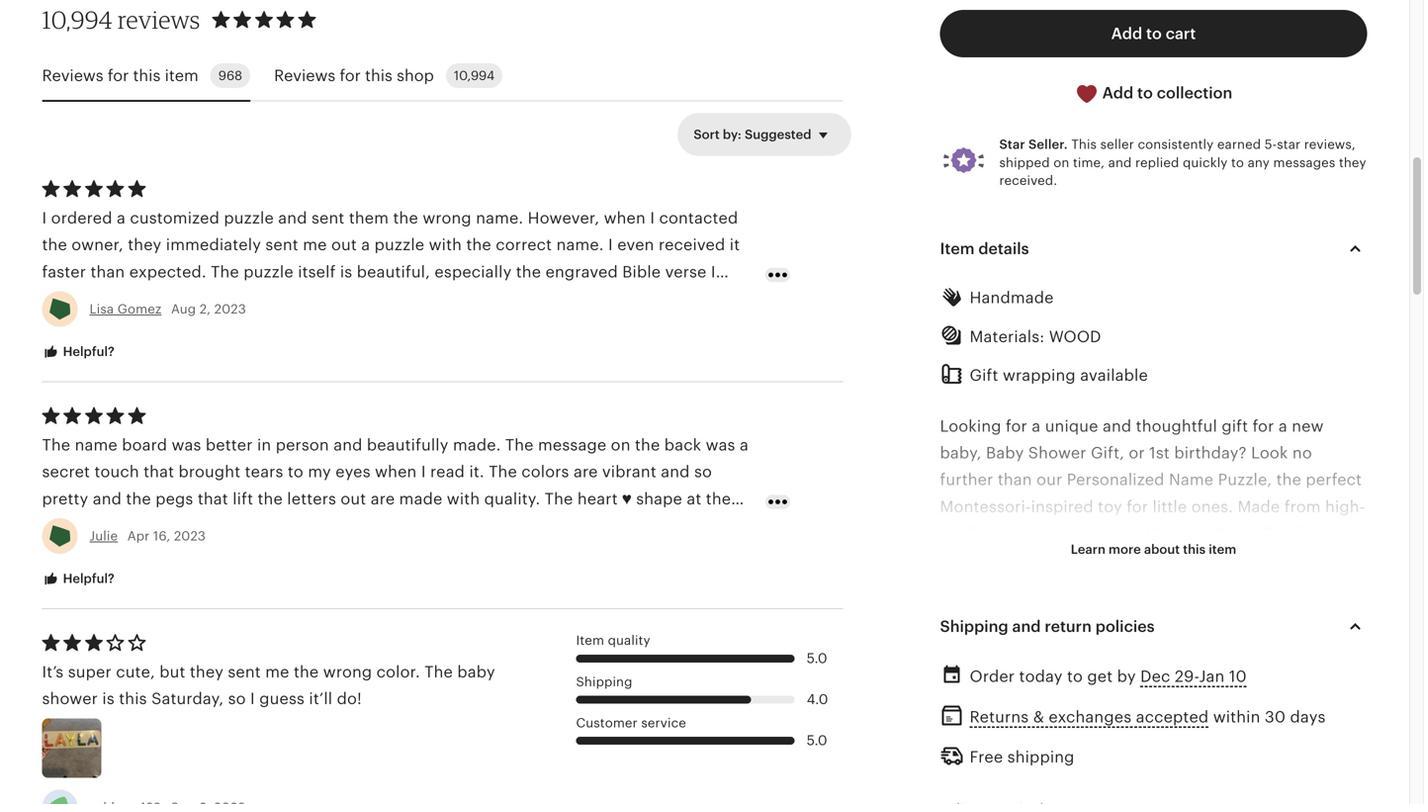 Task type: describe. For each thing, give the bounding box(es) containing it.
learning
[[1113, 686, 1176, 704]]

star
[[1278, 137, 1301, 152]]

the up faster
[[42, 236, 67, 254]]

on inside the name board was better in person and beautifully made. the message on the back was a secret touch that brought tears to my eyes when i read it. the colors are vibrant and so pretty and the pegs that lift the letters out are made with quality. the heart ♥️ shape at the end tells it all.
[[611, 436, 631, 454]]

for left easy
[[1269, 552, 1290, 570]]

baby
[[458, 664, 496, 681]]

1st
[[1150, 444, 1171, 462]]

the name board was better in person and beautifully made. the message on the back was a secret touch that brought tears to my eyes when i read it. the colors are vibrant and so pretty and the pegs that lift the letters out are made with quality. the heart ♥️ shape at the end tells it all.
[[42, 436, 749, 535]]

any inside this seller consistently earned 5-star reviews, shipped on time, and replied quickly to any messages they received.
[[1248, 155, 1271, 170]]

message
[[538, 436, 607, 454]]

a left the & at bottom
[[1024, 713, 1033, 731]]

for left little
[[1127, 498, 1149, 516]]

the up colors
[[506, 436, 534, 454]]

even
[[618, 236, 655, 254]]

features
[[941, 552, 1003, 570]]

helpful? for i ordered a customized puzzle and sent them the wrong name. however, when i contacted the owner, they immediately sent me out a puzzle with the correct name. i even received it faster than expected. the puzzle itself is beautiful, especially the engraved bible verse i asked for on the back. i highly recommend ordering from them.
[[60, 344, 115, 359]]

the inside looking for a unique and thoughtful gift for a new baby, baby shower gift, or 1st birthday? look no further than our personalized name puzzle, the perfect montessori-inspired toy for little ones. made from high- quality birch plywood, our wooden name puzzle features brightly painted letters with pegs for easy manipulation.
[[1277, 471, 1302, 489]]

of
[[1263, 686, 1279, 704]]

my
[[308, 463, 331, 481]]

5-
[[1265, 137, 1278, 152]]

this for seller
[[1072, 137, 1097, 152]]

shower
[[42, 690, 98, 708]]

no
[[1293, 444, 1313, 462]]

gomez
[[117, 302, 162, 317]]

for inside i ordered a customized puzzle and sent them the wrong name. however, when i contacted the owner, they immediately sent me out a puzzle with the correct name. i even received it faster than expected. the puzzle itself is beautiful, especially the engraved bible verse i asked for on the back. i highly recommend ordering from them.
[[91, 290, 113, 308]]

1 horizontal spatial that
[[198, 490, 228, 508]]

wrapping
[[1003, 367, 1076, 385]]

gift,
[[1092, 444, 1125, 462]]

or
[[1129, 444, 1146, 462]]

the up all.
[[126, 490, 151, 508]]

item details button
[[923, 225, 1386, 273]]

sort by: suggested
[[694, 127, 812, 142]]

suggested
[[745, 127, 812, 142]]

details
[[979, 240, 1030, 258]]

a up shower
[[1032, 417, 1041, 435]]

name inside this custom name puzzle is not just a fun toy, but also an educational tool that helps toddlers develop their fine motor skills while learning the letters of their name. it is a perfect toys for 1 year old and will be a treasured addition to any child's toy collection.
[[1041, 633, 1086, 650]]

consistently
[[1138, 137, 1214, 152]]

♥️
[[623, 490, 632, 508]]

made.
[[453, 436, 501, 454]]

i left the even
[[609, 236, 613, 254]]

star
[[1000, 137, 1026, 152]]

perfect inside looking for a unique and thoughtful gift for a new baby, baby shower gift, or 1st birthday? look no further than our personalized name puzzle, the perfect montessori-inspired toy for little ones. made from high- quality birch plywood, our wooden name puzzle features brightly painted letters with pegs for easy manipulation.
[[1307, 471, 1363, 489]]

0 vertical spatial our
[[1037, 471, 1063, 489]]

treasured
[[941, 740, 1014, 758]]

it's super cute, but they sent me the wrong color. the baby shower is this saturday, so i guess it'll do!
[[42, 664, 496, 708]]

plywood,
[[1042, 525, 1113, 543]]

reviews for reviews for this item
[[42, 67, 104, 85]]

learn more about this item button
[[1057, 532, 1252, 567]]

puzzle inside looking for a unique and thoughtful gift for a new baby, baby shower gift, or 1st birthday? look no further than our personalized name puzzle, the perfect montessori-inspired toy for little ones. made from high- quality birch plywood, our wooden name puzzle features brightly painted letters with pegs for easy manipulation.
[[1265, 525, 1314, 543]]

29-
[[1175, 668, 1200, 686]]

add to cart button
[[941, 10, 1368, 57]]

on inside this seller consistently earned 5-star reviews, shipped on time, and replied quickly to any messages they received.
[[1054, 155, 1070, 170]]

with inside the name board was better in person and beautifully made. the message on the back was a secret touch that brought tears to my eyes when i read it. the colors are vibrant and so pretty and the pegs that lift the letters out are made with quality. the heart ♥️ shape at the end tells it all.
[[447, 490, 480, 508]]

that inside this custom name puzzle is not just a fun toy, but also an educational tool that helps toddlers develop their fine motor skills while learning the letters of their name. it is a perfect toys for 1 year old and will be a treasured addition to any child's toy collection.
[[1094, 660, 1124, 677]]

birch
[[997, 525, 1037, 543]]

look
[[1252, 444, 1289, 462]]

little
[[1153, 498, 1188, 516]]

the right it.
[[489, 463, 517, 481]]

and down back
[[661, 463, 690, 481]]

collection
[[1157, 84, 1233, 102]]

1 vertical spatial quality
[[608, 633, 651, 648]]

aug
[[171, 302, 196, 317]]

0 horizontal spatial are
[[371, 490, 395, 508]]

when inside i ordered a customized puzzle and sent them the wrong name. however, when i contacted the owner, they immediately sent me out a puzzle with the correct name. i even received it faster than expected. the puzzle itself is beautiful, especially the engraved bible verse i asked for on the back. i highly recommend ordering from them.
[[604, 209, 646, 227]]

learn more about this item
[[1071, 542, 1237, 557]]

to inside this custom name puzzle is not just a fun toy, but also an educational tool that helps toddlers develop their fine motor skills while learning the letters of their name. it is a perfect toys for 1 year old and will be a treasured addition to any child's toy collection.
[[1087, 740, 1103, 758]]

with inside i ordered a customized puzzle and sent them the wrong name. however, when i contacted the owner, they immediately sent me out a puzzle with the correct name. i even received it faster than expected. the puzzle itself is beautiful, especially the engraved bible verse i asked for on the back. i highly recommend ordering from them.
[[429, 236, 462, 254]]

jan
[[1200, 668, 1225, 686]]

develop
[[1243, 660, 1305, 677]]

10,994 for 10,994
[[454, 68, 495, 83]]

shop
[[397, 67, 434, 85]]

is left not
[[1144, 633, 1156, 650]]

puzzle inside this custom name puzzle is not just a fun toy, but also an educational tool that helps toddlers develop their fine motor skills while learning the letters of their name. it is a perfect toys for 1 year old and will be a treasured addition to any child's toy collection.
[[1090, 633, 1139, 650]]

2,
[[200, 302, 211, 317]]

gift
[[1222, 417, 1249, 435]]

item for item details
[[941, 240, 975, 258]]

faster
[[42, 263, 86, 281]]

toy inside this custom name puzzle is not just a fun toy, but also an educational tool that helps toddlers develop their fine motor skills while learning the letters of their name. it is a perfect toys for 1 year old and will be a treasured addition to any child's toy collection.
[[1193, 740, 1217, 758]]

correct
[[496, 236, 552, 254]]

letters inside looking for a unique and thoughtful gift for a new baby, baby shower gift, or 1st birthday? look no further than our personalized name puzzle, the perfect montessori-inspired toy for little ones. made from high- quality birch plywood, our wooden name puzzle features brightly painted letters with pegs for easy manipulation.
[[1136, 552, 1185, 570]]

shipping for shipping and return policies
[[941, 618, 1009, 636]]

tool
[[1059, 660, 1089, 677]]

so inside the name board was better in person and beautifully made. the message on the back was a secret touch that brought tears to my eyes when i read it. the colors are vibrant and so pretty and the pegs that lift the letters out are made with quality. the heart ♥️ shape at the end tells it all.
[[695, 463, 712, 481]]

skills
[[1025, 686, 1063, 704]]

montessori-
[[941, 498, 1032, 516]]

pegs inside the name board was better in person and beautifully made. the message on the back was a secret touch that brought tears to my eyes when i read it. the colors are vibrant and so pretty and the pegs that lift the letters out are made with quality. the heart ♥️ shape at the end tells it all.
[[156, 490, 193, 508]]

is right it
[[1007, 713, 1020, 731]]

earned
[[1218, 137, 1262, 152]]

0 vertical spatial name.
[[476, 209, 524, 227]]

10,994 for 10,994 reviews
[[42, 5, 113, 34]]

for up look at right bottom
[[1253, 417, 1275, 435]]

sort
[[694, 127, 720, 142]]

2 vertical spatial puzzle
[[244, 263, 294, 281]]

in
[[257, 436, 271, 454]]

the right at
[[706, 490, 731, 508]]

toys
[[1098, 713, 1132, 731]]

this inside 'dropdown button'
[[1184, 542, 1206, 557]]

asked
[[42, 290, 87, 308]]

than inside i ordered a customized puzzle and sent them the wrong name. however, when i contacted the owner, they immediately sent me out a puzzle with the correct name. i even received it faster than expected. the puzzle itself is beautiful, especially the engraved bible verse i asked for on the back. i highly recommend ordering from them.
[[91, 263, 125, 281]]

to inside the name board was better in person and beautifully made. the message on the back was a secret touch that brought tears to my eyes when i read it. the colors are vibrant and so pretty and the pegs that lift the letters out are made with quality. the heart ♥️ shape at the end tells it all.
[[288, 463, 304, 481]]

personalized
[[1067, 471, 1165, 489]]

the right the lift
[[258, 490, 283, 508]]

and inside dropdown button
[[1013, 618, 1041, 636]]

1 vertical spatial name.
[[557, 236, 604, 254]]

quickly
[[1183, 155, 1228, 170]]

item for item quality
[[576, 633, 605, 648]]

out inside i ordered a customized puzzle and sent them the wrong name. however, when i contacted the owner, they immediately sent me out a puzzle with the correct name. i even received it faster than expected. the puzzle itself is beautiful, especially the engraved bible verse i asked for on the back. i highly recommend ordering from them.
[[331, 236, 357, 254]]

recommend
[[278, 290, 371, 308]]

2 was from the left
[[706, 436, 736, 454]]

helpful? for the name board was better in person and beautifully made. the message on the back was a secret touch that brought tears to my eyes when i read it. the colors are vibrant and so pretty and the pegs that lift the letters out are made with quality. the heart ♥️ shape at the end tells it all.
[[60, 572, 115, 586]]

tab list containing reviews for this item
[[42, 52, 844, 102]]

more
[[1109, 542, 1142, 557]]

be
[[1311, 713, 1330, 731]]

time,
[[1074, 155, 1105, 170]]

beautiful,
[[357, 263, 430, 281]]

they inside i ordered a customized puzzle and sent them the wrong name. however, when i contacted the owner, they immediately sent me out a puzzle with the correct name. i even received it faster than expected. the puzzle itself is beautiful, especially the engraved bible verse i asked for on the back. i highly recommend ordering from them.
[[128, 236, 162, 254]]

puzzle,
[[1219, 471, 1273, 489]]

julie link
[[90, 529, 118, 544]]

reviews,
[[1305, 137, 1357, 152]]

pretty
[[42, 490, 88, 508]]

1 vertical spatial puzzle
[[375, 236, 425, 254]]

the up especially on the top of page
[[467, 236, 492, 254]]

order
[[970, 668, 1015, 686]]

inspired
[[1032, 498, 1094, 516]]

and inside i ordered a customized puzzle and sent them the wrong name. however, when i contacted the owner, they immediately sent me out a puzzle with the correct name. i even received it faster than expected. the puzzle itself is beautiful, especially the engraved bible verse i asked for on the back. i highly recommend ordering from them.
[[278, 209, 307, 227]]

shipped
[[1000, 155, 1051, 170]]

gift
[[970, 367, 999, 385]]

expected.
[[129, 263, 207, 281]]

item details
[[941, 240, 1030, 258]]

reviews for this shop
[[274, 67, 434, 85]]

to inside add to cart button
[[1147, 25, 1163, 42]]

so inside it's super cute, but they sent me the wrong color. the baby shower is this saturday, so i guess it'll do!
[[228, 690, 246, 708]]

the down colors
[[545, 490, 573, 508]]

reviews for reviews for this shop
[[274, 67, 336, 85]]

out inside the name board was better in person and beautifully made. the message on the back was a secret touch that brought tears to my eyes when i read it. the colors are vibrant and so pretty and the pegs that lift the letters out are made with quality. the heart ♥️ shape at the end tells it all.
[[341, 490, 366, 508]]

quality inside looking for a unique and thoughtful gift for a new baby, baby shower gift, or 1st birthday? look no further than our personalized name puzzle, the perfect montessori-inspired toy for little ones. made from high- quality birch plywood, our wooden name puzzle features brightly painted letters with pegs for easy manipulation.
[[941, 525, 993, 543]]

exchanges
[[1049, 709, 1132, 726]]

birthday?
[[1175, 444, 1248, 462]]

i left ordered at the top
[[42, 209, 47, 227]]

received.
[[1000, 173, 1058, 188]]

the down correct
[[516, 263, 541, 281]]

me inside it's super cute, but they sent me the wrong color. the baby shower is this saturday, so i guess it'll do!
[[265, 664, 290, 681]]

0 vertical spatial sent
[[312, 209, 345, 227]]

motor
[[974, 686, 1021, 704]]

messages
[[1274, 155, 1336, 170]]

brightly
[[1008, 552, 1068, 570]]

by:
[[723, 127, 742, 142]]

toy,
[[1266, 633, 1294, 650]]

immediately
[[166, 236, 261, 254]]

1 horizontal spatial are
[[574, 463, 598, 481]]

item inside tab list
[[165, 67, 199, 85]]

add to collection button
[[941, 69, 1368, 118]]

verse
[[666, 263, 707, 281]]

highly
[[226, 290, 273, 308]]

unique
[[1046, 417, 1099, 435]]

a down them
[[361, 236, 370, 254]]

customer
[[576, 716, 638, 731]]

thoughtful
[[1137, 417, 1218, 435]]

ones.
[[1192, 498, 1234, 516]]



Task type: vqa. For each thing, say whether or not it's contained in the screenshot.
toddlers
yes



Task type: locate. For each thing, give the bounding box(es) containing it.
this seller consistently earned 5-star reviews, shipped on time, and replied quickly to any messages they received.
[[1000, 137, 1367, 188]]

0 vertical spatial that
[[144, 463, 174, 481]]

wrong inside i ordered a customized puzzle and sent them the wrong name. however, when i contacted the owner, they immediately sent me out a puzzle with the correct name. i even received it faster than expected. the puzzle itself is beautiful, especially the engraved bible verse i asked for on the back. i highly recommend ordering from them.
[[423, 209, 472, 227]]

the inside this custom name puzzle is not just a fun toy, but also an educational tool that helps toddlers develop their fine motor skills while learning the letters of their name. it is a perfect toys for 1 year old and will be a treasured addition to any child's toy collection.
[[1180, 686, 1205, 704]]

item left details
[[941, 240, 975, 258]]

tab list
[[42, 52, 844, 102]]

me inside i ordered a customized puzzle and sent them the wrong name. however, when i contacted the owner, they immediately sent me out a puzzle with the correct name. i even received it faster than expected. the puzzle itself is beautiful, especially the engraved bible verse i asked for on the back. i highly recommend ordering from them.
[[303, 236, 327, 254]]

julie
[[90, 529, 118, 544]]

add left cart at the right of the page
[[1112, 25, 1143, 42]]

and left return
[[1013, 618, 1041, 636]]

1 vertical spatial that
[[198, 490, 228, 508]]

2 5.0 from the top
[[807, 733, 828, 749]]

when up the even
[[604, 209, 646, 227]]

perfect inside this custom name puzzle is not just a fun toy, but also an educational tool that helps toddlers develop their fine motor skills while learning the letters of their name. it is a perfect toys for 1 year old and will be a treasured addition to any child's toy collection.
[[1037, 713, 1094, 731]]

so up at
[[695, 463, 712, 481]]

1 horizontal spatial from
[[1285, 498, 1322, 516]]

0 horizontal spatial sent
[[228, 664, 261, 681]]

with inside looking for a unique and thoughtful gift for a new baby, baby shower gift, or 1st birthday? look no further than our personalized name puzzle, the perfect montessori-inspired toy for little ones. made from high- quality birch plywood, our wooden name puzzle features brightly painted letters with pegs for easy manipulation.
[[1189, 552, 1222, 570]]

their
[[1310, 660, 1346, 677], [1283, 686, 1319, 704]]

item left the 968
[[165, 67, 199, 85]]

for down 10,994 reviews
[[108, 67, 129, 85]]

item inside 'dropdown button'
[[1209, 542, 1237, 557]]

1 vertical spatial wrong
[[323, 664, 372, 681]]

it right received
[[730, 236, 740, 254]]

1 vertical spatial from
[[1285, 498, 1322, 516]]

for left the shop
[[340, 67, 361, 85]]

0 vertical spatial toy
[[1099, 498, 1123, 516]]

0 horizontal spatial shipping
[[576, 675, 633, 689]]

when down beautifully
[[375, 463, 417, 481]]

0 vertical spatial they
[[1340, 155, 1367, 170]]

made
[[399, 490, 443, 508]]

perfect up high-
[[1307, 471, 1363, 489]]

add for add to cart
[[1112, 25, 1143, 42]]

than down the baby
[[998, 471, 1033, 489]]

any inside this custom name puzzle is not just a fun toy, but also an educational tool that helps toddlers develop their fine motor skills while learning the letters of their name. it is a perfect toys for 1 year old and will be a treasured addition to any child's toy collection.
[[1107, 740, 1134, 758]]

customized
[[130, 209, 220, 227]]

owner,
[[72, 236, 124, 254]]

letters inside this custom name puzzle is not just a fun toy, but also an educational tool that helps toddlers develop their fine motor skills while learning the letters of their name. it is a perfect toys for 1 year old and will be a treasured addition to any child's toy collection.
[[1210, 686, 1259, 704]]

at
[[687, 490, 702, 508]]

2 vertical spatial name.
[[941, 713, 988, 731]]

1 vertical spatial add
[[1103, 84, 1134, 102]]

fine
[[941, 686, 970, 704]]

this inside this seller consistently earned 5-star reviews, shipped on time, and replied quickly to any messages they received.
[[1072, 137, 1097, 152]]

just
[[1190, 633, 1218, 650]]

fun
[[1236, 633, 1261, 650]]

helpful? button
[[27, 334, 129, 371], [27, 561, 129, 598]]

shipping for shipping
[[576, 675, 633, 689]]

manipulation.
[[941, 579, 1047, 597]]

0 vertical spatial it
[[730, 236, 740, 254]]

shipping and return policies button
[[923, 603, 1386, 651]]

i right 2,
[[217, 290, 222, 308]]

10,994 right the shop
[[454, 68, 495, 83]]

0 vertical spatial when
[[604, 209, 646, 227]]

and inside looking for a unique and thoughtful gift for a new baby, baby shower gift, or 1st birthday? look no further than our personalized name puzzle, the perfect montessori-inspired toy for little ones. made from high- quality birch plywood, our wooden name puzzle features brightly painted letters with pegs for easy manipulation.
[[1103, 417, 1132, 435]]

seller
[[1101, 137, 1135, 152]]

to left cart at the right of the page
[[1147, 25, 1163, 42]]

the down 29-
[[1180, 686, 1205, 704]]

1 horizontal spatial shipping
[[941, 618, 1009, 636]]

but inside it's super cute, but they sent me the wrong color. the baby shower is this saturday, so i guess it'll do!
[[160, 664, 186, 681]]

item down the ones. at right
[[1209, 542, 1237, 557]]

1 horizontal spatial but
[[1298, 633, 1324, 650]]

0 horizontal spatial when
[[375, 463, 417, 481]]

2 vertical spatial sent
[[228, 664, 261, 681]]

they inside this seller consistently earned 5-star reviews, shipped on time, and replied quickly to any messages they received.
[[1340, 155, 1367, 170]]

0 vertical spatial perfect
[[1307, 471, 1363, 489]]

this custom name puzzle is not just a fun toy, but also an educational tool that helps toddlers develop their fine motor skills while learning the letters of their name. it is a perfect toys for 1 year old and will be a treasured addition to any child's toy collection.
[[941, 633, 1360, 758]]

on right lisa
[[117, 290, 137, 308]]

1 vertical spatial sent
[[266, 236, 299, 254]]

name up the tool
[[1041, 633, 1086, 650]]

shipping inside shipping and return policies dropdown button
[[941, 618, 1009, 636]]

a inside the name board was better in person and beautifully made. the message on the back was a secret touch that brought tears to my eyes when i read it. the colors are vibrant and so pretty and the pegs that lift the letters out are made with quality. the heart ♥️ shape at the end tells it all.
[[740, 436, 749, 454]]

0 vertical spatial puzzle
[[224, 209, 274, 227]]

and inside this custom name puzzle is not just a fun toy, but also an educational tool that helps toddlers develop their fine motor skills while learning the letters of their name. it is a perfect toys for 1 year old and will be a treasured addition to any child's toy collection.
[[1247, 713, 1276, 731]]

add up seller
[[1103, 84, 1134, 102]]

educational
[[964, 660, 1055, 677]]

that down board
[[144, 463, 174, 481]]

this
[[1072, 137, 1097, 152], [941, 633, 972, 650]]

back.
[[171, 290, 213, 308]]

0 vertical spatial shipping
[[941, 618, 1009, 636]]

1 horizontal spatial name
[[1170, 471, 1214, 489]]

helps
[[1129, 660, 1170, 677]]

name
[[75, 436, 118, 454]]

made
[[1238, 498, 1281, 516]]

it.
[[469, 463, 485, 481]]

1 horizontal spatial they
[[190, 664, 224, 681]]

1 horizontal spatial so
[[695, 463, 712, 481]]

0 vertical spatial from
[[446, 290, 483, 308]]

add inside button
[[1112, 25, 1143, 42]]

0 horizontal spatial this
[[941, 633, 972, 650]]

on inside i ordered a customized puzzle and sent them the wrong name. however, when i contacted the owner, they immediately sent me out a puzzle with the correct name. i even received it faster than expected. the puzzle itself is beautiful, especially the engraved bible verse i asked for on the back. i highly recommend ordering from them.
[[117, 290, 137, 308]]

2 horizontal spatial on
[[1054, 155, 1070, 170]]

from
[[446, 290, 483, 308], [1285, 498, 1322, 516]]

seller.
[[1029, 137, 1068, 152]]

1 horizontal spatial our
[[1117, 525, 1143, 543]]

beautifully
[[367, 436, 449, 454]]

but right toy,
[[1298, 633, 1324, 650]]

0 vertical spatial item
[[941, 240, 975, 258]]

2 horizontal spatial they
[[1340, 155, 1367, 170]]

helpful? button for the name board was better in person and beautifully made. the message on the back was a secret touch that brought tears to my eyes when i read it. the colors are vibrant and so pretty and the pegs that lift the letters out are made with quality. the heart ♥️ shape at the end tells it all.
[[27, 561, 129, 598]]

5.0 down 4.0
[[807, 733, 828, 749]]

0 vertical spatial so
[[695, 463, 712, 481]]

than inside looking for a unique and thoughtful gift for a new baby, baby shower gift, or 1st birthday? look no further than our personalized name puzzle, the perfect montessori-inspired toy for little ones. made from high- quality birch plywood, our wooden name puzzle features brightly painted letters with pegs for easy manipulation.
[[998, 471, 1033, 489]]

pegs
[[156, 490, 193, 508], [1227, 552, 1264, 570]]

0 horizontal spatial quality
[[608, 633, 651, 648]]

shipping and return policies
[[941, 618, 1155, 636]]

cart
[[1166, 25, 1197, 42]]

the right them
[[393, 209, 418, 227]]

their down also
[[1310, 660, 1346, 677]]

reviews
[[42, 67, 104, 85], [274, 67, 336, 85]]

vibrant
[[603, 463, 657, 481]]

especially
[[435, 263, 512, 281]]

they up expected.
[[128, 236, 162, 254]]

to up "while"
[[1068, 668, 1084, 686]]

from left high-
[[1285, 498, 1322, 516]]

1 horizontal spatial me
[[303, 236, 327, 254]]

1 horizontal spatial name.
[[557, 236, 604, 254]]

1 vertical spatial it
[[112, 517, 123, 535]]

10,994 inside tab list
[[454, 68, 495, 83]]

and
[[1109, 155, 1132, 170], [278, 209, 307, 227], [1103, 417, 1132, 435], [334, 436, 363, 454], [661, 463, 690, 481], [93, 490, 122, 508], [1013, 618, 1041, 636], [1247, 713, 1276, 731]]

0 horizontal spatial was
[[172, 436, 201, 454]]

and down the touch
[[93, 490, 122, 508]]

and inside this seller consistently earned 5-star reviews, shipped on time, and replied quickly to any messages they received.
[[1109, 155, 1132, 170]]

they inside it's super cute, but they sent me the wrong color. the baby shower is this saturday, so i guess it'll do!
[[190, 664, 224, 681]]

was right back
[[706, 436, 736, 454]]

name. inside this custom name puzzle is not just a fun toy, but also an educational tool that helps toddlers develop their fine motor skills while learning the letters of their name. it is a perfect toys for 1 year old and will be a treasured addition to any child's toy collection.
[[941, 713, 988, 731]]

gift wrapping available
[[970, 367, 1149, 385]]

and up the eyes
[[334, 436, 363, 454]]

helpful? button for i ordered a customized puzzle and sent them the wrong name. however, when i contacted the owner, they immediately sent me out a puzzle with the correct name. i even received it faster than expected. the puzzle itself is beautiful, especially the engraved bible verse i asked for on the back. i highly recommend ordering from them.
[[27, 334, 129, 371]]

i right verse
[[711, 263, 716, 281]]

that
[[144, 463, 174, 481], [198, 490, 228, 508], [1094, 660, 1124, 677]]

0 horizontal spatial that
[[144, 463, 174, 481]]

0 vertical spatial me
[[303, 236, 327, 254]]

secret
[[42, 463, 90, 481]]

sent up itself
[[266, 236, 299, 254]]

saturday,
[[151, 690, 224, 708]]

1 vertical spatial on
[[117, 290, 137, 308]]

1 vertical spatial their
[[1283, 686, 1319, 704]]

0 horizontal spatial but
[[160, 664, 186, 681]]

when inside the name board was better in person and beautifully made. the message on the back was a secret touch that brought tears to my eyes when i read it. the colors are vibrant and so pretty and the pegs that lift the letters out are made with quality. the heart ♥️ shape at the end tells it all.
[[375, 463, 417, 481]]

0 horizontal spatial any
[[1107, 740, 1134, 758]]

sent left them
[[312, 209, 345, 227]]

quality up the features
[[941, 525, 993, 543]]

0 vertical spatial 5.0
[[807, 651, 828, 666]]

it inside the name board was better in person and beautifully made. the message on the back was a secret touch that brought tears to my eyes when i read it. the colors are vibrant and so pretty and the pegs that lift the letters out are made with quality. the heart ♥️ shape at the end tells it all.
[[112, 517, 123, 535]]

it
[[992, 713, 1003, 731]]

out down them
[[331, 236, 357, 254]]

10,994 up "reviews for this item"
[[42, 5, 113, 34]]

wrong up the 'do!'
[[323, 664, 372, 681]]

the up vibrant
[[635, 436, 660, 454]]

to down exchanges on the right of page
[[1087, 740, 1103, 758]]

1 helpful? from the top
[[60, 344, 115, 359]]

puzzle up beautiful,
[[375, 236, 425, 254]]

do!
[[337, 690, 362, 708]]

they down reviews,
[[1340, 155, 1367, 170]]

read
[[430, 463, 465, 481]]

puzzle up highly
[[244, 263, 294, 281]]

1 reviews from the left
[[42, 67, 104, 85]]

this inside this custom name puzzle is not just a fun toy, but also an educational tool that helps toddlers develop their fine motor skills while learning the letters of their name. it is a perfect toys for 1 year old and will be a treasured addition to any child's toy collection.
[[941, 633, 972, 650]]

reviews down 10,994 reviews
[[42, 67, 104, 85]]

old
[[1215, 713, 1242, 731]]

was up brought
[[172, 436, 201, 454]]

0 horizontal spatial our
[[1037, 471, 1063, 489]]

5.0 for item quality
[[807, 651, 828, 666]]

0 vertical spatial their
[[1310, 660, 1346, 677]]

is inside it's super cute, but they sent me the wrong color. the baby shower is this saturday, so i guess it'll do!
[[102, 690, 115, 708]]

return
[[1045, 618, 1092, 636]]

with up especially on the top of page
[[429, 236, 462, 254]]

that up "while"
[[1094, 660, 1124, 677]]

0 vertical spatial this
[[1072, 137, 1097, 152]]

the up secret
[[42, 436, 70, 454]]

order today to get by dec 29-jan 10
[[970, 668, 1248, 686]]

cute,
[[116, 664, 155, 681]]

1 horizontal spatial sent
[[266, 236, 299, 254]]

letters down wooden
[[1136, 552, 1185, 570]]

puzzle up order today to get by dec 29-jan 10
[[1090, 633, 1139, 650]]

to inside add to collection button
[[1138, 84, 1154, 102]]

handmade
[[970, 289, 1054, 307]]

free shipping
[[970, 748, 1075, 766]]

back
[[665, 436, 702, 454]]

with down it.
[[447, 490, 480, 508]]

2 vertical spatial name
[[1041, 633, 1086, 650]]

1 vertical spatial letters
[[1136, 552, 1185, 570]]

the inside it's super cute, but they sent me the wrong color. the baby shower is this saturday, so i guess it'll do!
[[294, 664, 319, 681]]

the down immediately
[[211, 263, 239, 281]]

i inside it's super cute, but they sent me the wrong color. the baby shower is this saturday, so i guess it'll do!
[[250, 690, 255, 708]]

i up the even
[[650, 209, 655, 227]]

1 horizontal spatial any
[[1248, 155, 1271, 170]]

item inside dropdown button
[[941, 240, 975, 258]]

this left the shop
[[365, 67, 393, 85]]

wood
[[1050, 328, 1102, 346]]

shape
[[636, 490, 683, 508]]

with
[[429, 236, 462, 254], [447, 490, 480, 508], [1189, 552, 1222, 570]]

1 vertical spatial this
[[941, 633, 972, 650]]

me
[[303, 236, 327, 254], [265, 664, 290, 681]]

perfect up addition
[[1037, 713, 1094, 731]]

0 vertical spatial with
[[429, 236, 462, 254]]

1 vertical spatial 5.0
[[807, 733, 828, 749]]

1 horizontal spatial this
[[1072, 137, 1097, 152]]

2 horizontal spatial letters
[[1210, 686, 1259, 704]]

letters
[[287, 490, 336, 508], [1136, 552, 1185, 570], [1210, 686, 1259, 704]]

1 was from the left
[[172, 436, 201, 454]]

0 horizontal spatial from
[[446, 290, 483, 308]]

the inside i ordered a customized puzzle and sent them the wrong name. however, when i contacted the owner, they immediately sent me out a puzzle with the correct name. i even received it faster than expected. the puzzle itself is beautiful, especially the engraved bible verse i asked for on the back. i highly recommend ordering from them.
[[211, 263, 239, 281]]

better
[[206, 436, 253, 454]]

free
[[970, 748, 1004, 766]]

helpful? button down lisa
[[27, 334, 129, 371]]

0 vertical spatial puzzle
[[1265, 525, 1314, 543]]

me up guess
[[265, 664, 290, 681]]

days
[[1291, 709, 1327, 726]]

pegs down the made
[[1227, 552, 1264, 570]]

1 helpful? button from the top
[[27, 334, 129, 371]]

2 vertical spatial that
[[1094, 660, 1124, 677]]

1 vertical spatial out
[[341, 490, 366, 508]]

add for add to collection
[[1103, 84, 1134, 102]]

0 vertical spatial pegs
[[156, 490, 193, 508]]

the inside it's super cute, but they sent me the wrong color. the baby shower is this saturday, so i guess it'll do!
[[425, 664, 453, 681]]

person
[[276, 436, 329, 454]]

wrong
[[423, 209, 472, 227], [323, 664, 372, 681]]

1 vertical spatial our
[[1117, 525, 1143, 543]]

pegs inside looking for a unique and thoughtful gift for a new baby, baby shower gift, or 1st birthday? look no further than our personalized name puzzle, the perfect montessori-inspired toy for little ones. made from high- quality birch plywood, our wooden name puzzle features brightly painted letters with pegs for easy manipulation.
[[1227, 552, 1264, 570]]

a left fun
[[1223, 633, 1232, 650]]

dec
[[1141, 668, 1171, 686]]

a right be
[[1335, 713, 1343, 731]]

this down reviews
[[133, 67, 161, 85]]

about
[[1145, 542, 1181, 557]]

1 vertical spatial puzzle
[[1090, 633, 1139, 650]]

1 horizontal spatial 2023
[[214, 302, 246, 317]]

1 horizontal spatial 10,994
[[454, 68, 495, 83]]

a up owner,
[[117, 209, 126, 227]]

2 horizontal spatial name
[[1215, 525, 1260, 543]]

to inside this seller consistently earned 5-star reviews, shipped on time, and replied quickly to any messages they received.
[[1232, 155, 1245, 170]]

is inside i ordered a customized puzzle and sent them the wrong name. however, when i contacted the owner, they immediately sent me out a puzzle with the correct name. i even received it faster than expected. the puzzle itself is beautiful, especially the engraved bible verse i asked for on the back. i highly recommend ordering from them.
[[340, 263, 353, 281]]

i inside the name board was better in person and beautifully made. the message on the back was a secret touch that brought tears to my eyes when i read it. the colors are vibrant and so pretty and the pegs that lift the letters out are made with quality. the heart ♥️ shape at the end tells it all.
[[421, 463, 426, 481]]

0 vertical spatial but
[[1298, 633, 1324, 650]]

looking for a unique and thoughtful gift for a new baby, baby shower gift, or 1st birthday? look no further than our personalized name puzzle, the perfect montessori-inspired toy for little ones. made from high- quality birch plywood, our wooden name puzzle features brightly painted letters with pegs for easy manipulation.
[[941, 417, 1366, 597]]

0 horizontal spatial reviews
[[42, 67, 104, 85]]

dec 29-jan 10 button
[[1141, 662, 1248, 691]]

1 horizontal spatial reviews
[[274, 67, 336, 85]]

this up time,
[[1072, 137, 1097, 152]]

0 vertical spatial letters
[[287, 490, 336, 508]]

returns
[[970, 709, 1029, 726]]

0 horizontal spatial letters
[[287, 490, 336, 508]]

1 horizontal spatial it
[[730, 236, 740, 254]]

1 vertical spatial 2023
[[174, 529, 206, 544]]

materials: wood
[[970, 328, 1102, 346]]

1 vertical spatial item
[[1209, 542, 1237, 557]]

2 reviews from the left
[[274, 67, 336, 85]]

0 horizontal spatial it
[[112, 517, 123, 535]]

puzzle
[[1265, 525, 1314, 543], [1090, 633, 1139, 650]]

while
[[1067, 686, 1108, 704]]

from down especially on the top of page
[[446, 290, 483, 308]]

pegs up 16,
[[156, 490, 193, 508]]

from inside i ordered a customized puzzle and sent them the wrong name. however, when i contacted the owner, they immediately sent me out a puzzle with the correct name. i even received it faster than expected. the puzzle itself is beautiful, especially the engraved bible verse i asked for on the back. i highly recommend ordering from them.
[[446, 290, 483, 308]]

any down toys
[[1107, 740, 1134, 758]]

name down the made
[[1215, 525, 1260, 543]]

the down no
[[1277, 471, 1302, 489]]

than
[[91, 263, 125, 281], [998, 471, 1033, 489]]

any down the 5-
[[1248, 155, 1271, 170]]

1 vertical spatial but
[[160, 664, 186, 681]]

tears
[[245, 463, 283, 481]]

this inside it's super cute, but they sent me the wrong color. the baby shower is this saturday, so i guess it'll do!
[[119, 690, 147, 708]]

the left baby
[[425, 664, 453, 681]]

1 vertical spatial me
[[265, 664, 290, 681]]

available
[[1081, 367, 1149, 385]]

a left new
[[1279, 417, 1288, 435]]

itself
[[298, 263, 336, 281]]

1 horizontal spatial quality
[[941, 525, 993, 543]]

2 helpful? button from the top
[[27, 561, 129, 598]]

2 helpful? from the top
[[60, 572, 115, 586]]

1 horizontal spatial letters
[[1136, 552, 1185, 570]]

to left "collection" in the top of the page
[[1138, 84, 1154, 102]]

0 horizontal spatial 10,994
[[42, 5, 113, 34]]

are left made
[[371, 490, 395, 508]]

item up customer
[[576, 633, 605, 648]]

1 horizontal spatial pegs
[[1227, 552, 1264, 570]]

add inside button
[[1103, 84, 1134, 102]]

name. down fine
[[941, 713, 988, 731]]

me up itself
[[303, 236, 327, 254]]

1 vertical spatial so
[[228, 690, 246, 708]]

for
[[108, 67, 129, 85], [340, 67, 361, 85], [91, 290, 113, 308], [1006, 417, 1028, 435], [1253, 417, 1275, 435], [1127, 498, 1149, 516], [1269, 552, 1290, 570]]

from inside looking for a unique and thoughtful gift for a new baby, baby shower gift, or 1st birthday? look no further than our personalized name puzzle, the perfect montessori-inspired toy for little ones. made from high- quality birch plywood, our wooden name puzzle features brightly painted letters with pegs for easy manipulation.
[[1285, 498, 1322, 516]]

0 horizontal spatial name.
[[476, 209, 524, 227]]

it inside i ordered a customized puzzle and sent them the wrong name. however, when i contacted the owner, they immediately sent me out a puzzle with the correct name. i even received it faster than expected. the puzzle itself is beautiful, especially the engraved bible verse i asked for on the back. i highly recommend ordering from them.
[[730, 236, 740, 254]]

reviews for this item
[[42, 67, 199, 85]]

and up collection.
[[1247, 713, 1276, 731]]

0 horizontal spatial puzzle
[[1090, 633, 1139, 650]]

2 horizontal spatial name.
[[941, 713, 988, 731]]

add to collection
[[1099, 84, 1233, 102]]

0 vertical spatial item
[[165, 67, 199, 85]]

for up the baby
[[1006, 417, 1028, 435]]

view details of this review photo by ashlynn428 image
[[42, 719, 101, 778]]

perfect
[[1307, 471, 1363, 489], [1037, 713, 1094, 731]]

1 vertical spatial any
[[1107, 740, 1134, 758]]

1 vertical spatial item
[[576, 633, 605, 648]]

5.0 for customer service
[[807, 733, 828, 749]]

ordered
[[51, 209, 112, 227]]

service
[[642, 716, 687, 731]]

wrong up especially on the top of page
[[423, 209, 472, 227]]

wrong inside it's super cute, but they sent me the wrong color. the baby shower is this saturday, so i guess it'll do!
[[323, 664, 372, 681]]

so left guess
[[228, 690, 246, 708]]

this for custom
[[941, 633, 972, 650]]

1 horizontal spatial wrong
[[423, 209, 472, 227]]

our left about
[[1117, 525, 1143, 543]]

2 horizontal spatial sent
[[312, 209, 345, 227]]

looking
[[941, 417, 1002, 435]]

i left guess
[[250, 690, 255, 708]]

sent inside it's super cute, but they sent me the wrong color. the baby shower is this saturday, so i guess it'll do!
[[228, 664, 261, 681]]

and up gift,
[[1103, 417, 1132, 435]]

4.0
[[807, 692, 829, 708]]

toy inside looking for a unique and thoughtful gift for a new baby, baby shower gift, or 1st birthday? look no further than our personalized name puzzle, the perfect montessori-inspired toy for little ones. made from high- quality birch plywood, our wooden name puzzle features brightly painted letters with pegs for easy manipulation.
[[1099, 498, 1123, 516]]

toy
[[1099, 498, 1123, 516], [1193, 740, 1217, 758]]

i left read
[[421, 463, 426, 481]]

0 vertical spatial are
[[574, 463, 598, 481]]

sent up guess
[[228, 664, 261, 681]]

further
[[941, 471, 994, 489]]

1 5.0 from the top
[[807, 651, 828, 666]]

new
[[1293, 417, 1325, 435]]

helpful? down lisa
[[60, 344, 115, 359]]

this down cute, at the left
[[119, 690, 147, 708]]

letters inside the name board was better in person and beautifully made. the message on the back was a secret touch that brought tears to my eyes when i read it. the colors are vibrant and so pretty and the pegs that lift the letters out are made with quality. the heart ♥️ shape at the end tells it all.
[[287, 490, 336, 508]]

2 vertical spatial they
[[190, 664, 224, 681]]

the down expected.
[[141, 290, 166, 308]]

but inside this custom name puzzle is not just a fun toy, but also an educational tool that helps toddlers develop their fine motor skills while learning the letters of their name. it is a perfect toys for 1 year old and will be a treasured addition to any child's toy collection.
[[1298, 633, 1324, 650]]

0 vertical spatial 2023
[[214, 302, 246, 317]]

0 vertical spatial helpful? button
[[27, 334, 129, 371]]

accepted
[[1137, 709, 1209, 726]]

toy down year
[[1193, 740, 1217, 758]]

1 vertical spatial pegs
[[1227, 552, 1264, 570]]

0 horizontal spatial than
[[91, 263, 125, 281]]

1 horizontal spatial toy
[[1193, 740, 1217, 758]]



